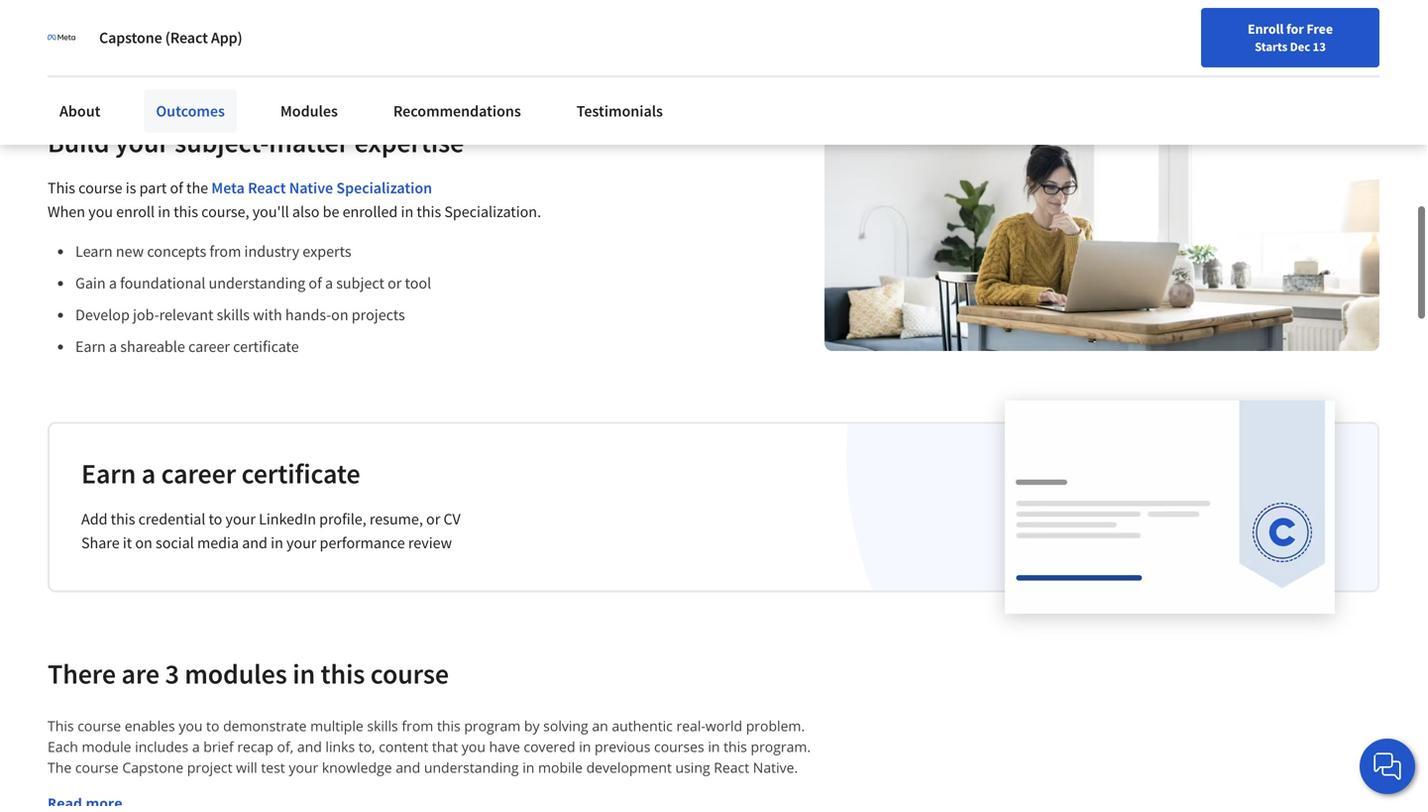 Task type: vqa. For each thing, say whether or not it's contained in the screenshot.
school within High Tech High Graduate School of Education
no



Task type: describe. For each thing, give the bounding box(es) containing it.
content
[[379, 737, 429, 756]]

are
[[121, 657, 160, 691]]

of for a
[[309, 273, 322, 293]]

to inside this course enables you to demonstrate multiple skills from this program by solving an authentic real-world problem. each module includes a brief recap of, and links to, content that you have covered in previous courses in this program. the course capstone project will test your knowledge and understanding in mobile development using react native.
[[206, 717, 220, 735]]

your up part at the left of the page
[[115, 125, 169, 160]]

0 vertical spatial career
[[188, 337, 230, 357]]

experts
[[303, 242, 352, 262]]

0 vertical spatial understanding
[[209, 273, 306, 293]]

knowledge
[[322, 758, 392, 777]]

have
[[489, 737, 520, 756]]

show notifications image
[[1197, 25, 1221, 49]]

social
[[156, 533, 194, 553]]

industry
[[244, 242, 300, 262]]

app)
[[211, 28, 243, 48]]

real-
[[677, 717, 706, 735]]

subject
[[336, 273, 385, 293]]

2 vertical spatial and
[[396, 758, 421, 777]]

enrolled
[[343, 202, 398, 222]]

the
[[186, 178, 208, 198]]

with
[[253, 305, 282, 325]]

course,
[[201, 202, 249, 222]]

a for gain a foundational understanding of a subject or tool
[[109, 273, 117, 293]]

will
[[236, 758, 258, 777]]

learn
[[75, 242, 113, 262]]

covered
[[524, 737, 576, 756]]

subject-
[[175, 125, 269, 160]]

gain a foundational understanding of a subject or tool
[[75, 273, 432, 293]]

in down 'world'
[[708, 737, 720, 756]]

native.
[[753, 758, 798, 777]]

program.
[[751, 737, 811, 756]]

of for the
[[170, 178, 183, 198]]

(react
[[165, 28, 208, 48]]

using
[[676, 758, 711, 777]]

cv
[[444, 509, 461, 529]]

this for this course enables you to demonstrate multiple skills from this program by solving an authentic real-world problem. each module includes a brief recap of, and links to, content that you have covered in previous courses in this program. the course capstone project will test your knowledge and understanding in mobile development using react native.
[[48, 717, 74, 735]]

to inside add this credential to your linkedin profile, resume, or cv share it on social media and in your performance review
[[209, 509, 222, 529]]

expertise
[[355, 125, 464, 160]]

1 vertical spatial and
[[297, 737, 322, 756]]

each
[[48, 737, 78, 756]]

relevant
[[159, 305, 214, 325]]

native
[[289, 178, 333, 198]]

solving
[[544, 717, 589, 735]]

this inside add this credential to your linkedin profile, resume, or cv share it on social media and in your performance review
[[111, 509, 135, 529]]

build your subject-matter expertise
[[48, 125, 464, 160]]

performance
[[320, 533, 405, 553]]

your inside this course enables you to demonstrate multiple skills from this program by solving an authentic real-world problem. each module includes a brief recap of, and links to, content that you have covered in previous courses in this program. the course capstone project will test your knowledge and understanding in mobile development using react native.
[[289, 758, 319, 777]]

this down the
[[174, 202, 198, 222]]

module
[[82, 737, 131, 756]]

earn a career certificate
[[81, 456, 361, 491]]

meta image
[[48, 24, 75, 52]]

react inside this course enables you to demonstrate multiple skills from this program by solving an authentic real-world problem. each module includes a brief recap of, and links to, content that you have covered in previous courses in this program. the course capstone project will test your knowledge and understanding in mobile development using react native.
[[714, 758, 750, 777]]

mobile
[[538, 758, 583, 777]]

or inside add this credential to your linkedin profile, resume, or cv share it on social media and in your performance review
[[426, 509, 441, 529]]

authentic
[[612, 717, 673, 735]]

develop
[[75, 305, 130, 325]]

problem.
[[746, 717, 805, 735]]

a left subject
[[325, 273, 333, 293]]

outcomes link
[[144, 89, 237, 133]]

modules
[[281, 101, 338, 121]]

earn for earn a career certificate
[[81, 456, 136, 491]]

in down the covered
[[523, 758, 535, 777]]

includes
[[135, 737, 189, 756]]

there
[[48, 657, 116, 691]]

it
[[123, 533, 132, 553]]

coursera career certificate image
[[1005, 401, 1336, 613]]

skills inside this course enables you to demonstrate multiple skills from this program by solving an authentic real-world problem. each module includes a brief recap of, and links to, content that you have covered in previous courses in this program. the course capstone project will test your knowledge and understanding in mobile development using react native.
[[367, 717, 398, 735]]

from inside this course enables you to demonstrate multiple skills from this program by solving an authentic real-world problem. each module includes a brief recap of, and links to, content that you have covered in previous courses in this program. the course capstone project will test your knowledge and understanding in mobile development using react native.
[[402, 717, 434, 735]]

concepts
[[147, 242, 206, 262]]

and inside add this credential to your linkedin profile, resume, or cv share it on social media and in your performance review
[[242, 533, 268, 553]]

there are 3 modules in this course
[[48, 657, 449, 691]]

coursera enterprise logos image
[[938, 0, 1335, 13]]

modules
[[185, 657, 287, 691]]

a inside this course enables you to demonstrate multiple skills from this program by solving an authentic real-world problem. each module includes a brief recap of, and links to, content that you have covered in previous courses in this program. the course capstone project will test your knowledge and understanding in mobile development using react native.
[[192, 737, 200, 756]]

world
[[706, 717, 743, 735]]

demonstrate
[[223, 717, 307, 735]]

enables
[[125, 717, 175, 735]]

this for this course is part of the meta react native specialization when you enroll in this course, you'll also be enrolled in this specialization.
[[48, 178, 75, 198]]

is
[[126, 178, 136, 198]]

recap
[[237, 737, 274, 756]]

job-
[[133, 305, 159, 325]]

0 vertical spatial certificate
[[233, 337, 299, 357]]

that
[[432, 737, 458, 756]]

1 vertical spatial certificate
[[242, 456, 361, 491]]

course up content
[[371, 657, 449, 691]]

earn a shareable career certificate
[[75, 337, 299, 357]]

0 vertical spatial from
[[210, 242, 241, 262]]

resume,
[[370, 509, 423, 529]]

testimonials
[[577, 101, 663, 121]]

you'll
[[253, 202, 289, 222]]

profile,
[[319, 509, 367, 529]]

add
[[81, 509, 108, 529]]

media
[[197, 533, 239, 553]]

learn new concepts from industry experts
[[75, 242, 352, 262]]

links
[[326, 737, 355, 756]]



Task type: locate. For each thing, give the bounding box(es) containing it.
a down the develop
[[109, 337, 117, 357]]

develop job-relevant skills with hands-on projects
[[75, 305, 405, 325]]

0 vertical spatial you
[[88, 202, 113, 222]]

menu item
[[1049, 20, 1177, 84]]

this inside this course enables you to demonstrate multiple skills from this program by solving an authentic real-world problem. each module includes a brief recap of, and links to, content that you have covered in previous courses in this program. the course capstone project will test your knowledge and understanding in mobile development using react native.
[[48, 717, 74, 735]]

enroll for free starts dec 13
[[1248, 20, 1334, 55]]

chat with us image
[[1372, 751, 1404, 782]]

1 this from the top
[[48, 178, 75, 198]]

0 vertical spatial to
[[209, 509, 222, 529]]

react inside this course is part of the meta react native specialization when you enroll in this course, you'll also be enrolled in this specialization.
[[248, 178, 286, 198]]

0 horizontal spatial and
[[242, 533, 268, 553]]

to,
[[359, 737, 375, 756]]

of up hands-
[[309, 273, 322, 293]]

your down 'of,'
[[289, 758, 319, 777]]

about link
[[48, 89, 112, 133]]

certificate down with
[[233, 337, 299, 357]]

dec
[[1291, 39, 1311, 55]]

understanding up with
[[209, 273, 306, 293]]

be
[[323, 202, 340, 222]]

enroll
[[116, 202, 155, 222]]

1 horizontal spatial on
[[331, 305, 349, 325]]

or left cv in the bottom of the page
[[426, 509, 441, 529]]

this up the multiple
[[321, 657, 365, 691]]

skills
[[217, 305, 250, 325], [367, 717, 398, 735]]

1 vertical spatial capstone
[[122, 758, 184, 777]]

to up media
[[209, 509, 222, 529]]

1 vertical spatial understanding
[[424, 758, 519, 777]]

enroll
[[1248, 20, 1284, 38]]

recommendations
[[394, 101, 521, 121]]

1 vertical spatial career
[[161, 456, 236, 491]]

skills left with
[[217, 305, 250, 325]]

a
[[109, 273, 117, 293], [325, 273, 333, 293], [109, 337, 117, 357], [142, 456, 156, 491], [192, 737, 200, 756]]

coursera image
[[24, 16, 150, 48]]

by
[[524, 717, 540, 735]]

0 vertical spatial skills
[[217, 305, 250, 325]]

skills up "to,"
[[367, 717, 398, 735]]

0 vertical spatial react
[[248, 178, 286, 198]]

for
[[1287, 20, 1305, 38]]

1 vertical spatial to
[[206, 717, 220, 735]]

1 horizontal spatial react
[[714, 758, 750, 777]]

0 horizontal spatial skills
[[217, 305, 250, 325]]

a left the brief
[[192, 737, 200, 756]]

credential
[[138, 509, 206, 529]]

of,
[[277, 737, 294, 756]]

also
[[292, 202, 320, 222]]

and right media
[[242, 533, 268, 553]]

0 horizontal spatial of
[[170, 178, 183, 198]]

foundational
[[120, 273, 206, 293]]

you inside this course is part of the meta react native specialization when you enroll in this course, you'll also be enrolled in this specialization.
[[88, 202, 113, 222]]

earn down the develop
[[75, 337, 106, 357]]

part
[[139, 178, 167, 198]]

a up credential
[[142, 456, 156, 491]]

1 horizontal spatial understanding
[[424, 758, 519, 777]]

of
[[170, 178, 183, 198], [309, 273, 322, 293]]

tool
[[405, 273, 432, 293]]

0 vertical spatial of
[[170, 178, 183, 198]]

free
[[1307, 20, 1334, 38]]

program
[[464, 717, 521, 735]]

career up credential
[[161, 456, 236, 491]]

the
[[48, 758, 72, 777]]

your down linkedin
[[287, 533, 317, 553]]

of inside this course is part of the meta react native specialization when you enroll in this course, you'll also be enrolled in this specialization.
[[170, 178, 183, 198]]

2 horizontal spatial and
[[396, 758, 421, 777]]

1 vertical spatial from
[[402, 717, 434, 735]]

you right the when
[[88, 202, 113, 222]]

understanding
[[209, 273, 306, 293], [424, 758, 519, 777]]

certificate
[[233, 337, 299, 357], [242, 456, 361, 491]]

about
[[59, 101, 101, 121]]

when
[[48, 202, 85, 222]]

earn up add
[[81, 456, 136, 491]]

and right 'of,'
[[297, 737, 322, 756]]

2 this from the top
[[48, 717, 74, 735]]

1 vertical spatial skills
[[367, 717, 398, 735]]

0 horizontal spatial you
[[88, 202, 113, 222]]

1 horizontal spatial and
[[297, 737, 322, 756]]

of left the
[[170, 178, 183, 198]]

1 vertical spatial earn
[[81, 456, 136, 491]]

1 vertical spatial or
[[426, 509, 441, 529]]

gain
[[75, 273, 106, 293]]

specialization
[[337, 178, 432, 198]]

earn for earn a shareable career certificate
[[75, 337, 106, 357]]

project
[[187, 758, 233, 777]]

react up you'll on the top of page
[[248, 178, 286, 198]]

1 horizontal spatial you
[[179, 717, 203, 735]]

shareable
[[120, 337, 185, 357]]

in up the multiple
[[293, 657, 315, 691]]

earn
[[75, 337, 106, 357], [81, 456, 136, 491]]

a right gain
[[109, 273, 117, 293]]

0 horizontal spatial or
[[388, 273, 402, 293]]

2 vertical spatial you
[[462, 737, 486, 756]]

you up includes
[[179, 717, 203, 735]]

this up it
[[111, 509, 135, 529]]

this up that
[[437, 717, 461, 735]]

build
[[48, 125, 110, 160]]

understanding down that
[[424, 758, 519, 777]]

to up the brief
[[206, 717, 220, 735]]

course inside this course is part of the meta react native specialization when you enroll in this course, you'll also be enrolled in this specialization.
[[78, 178, 123, 198]]

0 vertical spatial or
[[388, 273, 402, 293]]

your
[[115, 125, 169, 160], [226, 509, 256, 529], [287, 533, 317, 553], [289, 758, 319, 777]]

3
[[165, 657, 179, 691]]

multiple
[[311, 717, 364, 735]]

understanding inside this course enables you to demonstrate multiple skills from this program by solving an authentic real-world problem. each module includes a brief recap of, and links to, content that you have covered in previous courses in this program. the course capstone project will test your knowledge and understanding in mobile development using react native.
[[424, 758, 519, 777]]

0 horizontal spatial from
[[210, 242, 241, 262]]

capstone (react app)
[[99, 28, 243, 48]]

from up content
[[402, 717, 434, 735]]

this down specialization
[[417, 202, 441, 222]]

a for earn a career certificate
[[142, 456, 156, 491]]

in down linkedin
[[271, 533, 283, 553]]

your up media
[[226, 509, 256, 529]]

1 horizontal spatial skills
[[367, 717, 398, 735]]

0 vertical spatial capstone
[[99, 28, 162, 48]]

a for earn a shareable career certificate
[[109, 337, 117, 357]]

0 vertical spatial earn
[[75, 337, 106, 357]]

and down content
[[396, 758, 421, 777]]

1 vertical spatial you
[[179, 717, 203, 735]]

in down specialization
[[401, 202, 414, 222]]

in down solving
[[579, 737, 591, 756]]

this up the when
[[48, 178, 75, 198]]

starts
[[1255, 39, 1288, 55]]

from down course,
[[210, 242, 241, 262]]

an
[[592, 717, 609, 735]]

in
[[158, 202, 171, 222], [401, 202, 414, 222], [271, 533, 283, 553], [293, 657, 315, 691], [579, 737, 591, 756], [708, 737, 720, 756], [523, 758, 535, 777]]

this down 'world'
[[724, 737, 748, 756]]

from
[[210, 242, 241, 262], [402, 717, 434, 735]]

career down relevant
[[188, 337, 230, 357]]

this inside this course is part of the meta react native specialization when you enroll in this course, you'll also be enrolled in this specialization.
[[48, 178, 75, 198]]

0 vertical spatial on
[[331, 305, 349, 325]]

1 vertical spatial react
[[714, 758, 750, 777]]

hands-
[[286, 305, 331, 325]]

0 horizontal spatial on
[[135, 533, 153, 553]]

you down "program"
[[462, 737, 486, 756]]

1 vertical spatial on
[[135, 533, 153, 553]]

projects
[[352, 305, 405, 325]]

on inside add this credential to your linkedin profile, resume, or cv share it on social media and in your performance review
[[135, 533, 153, 553]]

brief
[[204, 737, 234, 756]]

or left tool
[[388, 273, 402, 293]]

1 vertical spatial of
[[309, 273, 322, 293]]

outcomes
[[156, 101, 225, 121]]

13
[[1313, 39, 1327, 55]]

course up module
[[78, 717, 121, 735]]

0 horizontal spatial react
[[248, 178, 286, 198]]

capstone left (react
[[99, 28, 162, 48]]

this course enables you to demonstrate multiple skills from this program by solving an authentic real-world problem. each module includes a brief recap of, and links to, content that you have covered in previous courses in this program. the course capstone project will test your knowledge and understanding in mobile development using react native.
[[48, 717, 815, 777]]

react right using
[[714, 758, 750, 777]]

2 horizontal spatial you
[[462, 737, 486, 756]]

course down module
[[75, 758, 119, 777]]

linkedin
[[259, 509, 316, 529]]

1 vertical spatial this
[[48, 717, 74, 735]]

course left is
[[78, 178, 123, 198]]

on right it
[[135, 533, 153, 553]]

capstone inside this course enables you to demonstrate multiple skills from this program by solving an authentic real-world problem. each module includes a brief recap of, and links to, content that you have covered in previous courses in this program. the course capstone project will test your knowledge and understanding in mobile development using react native.
[[122, 758, 184, 777]]

on down subject
[[331, 305, 349, 325]]

previous
[[595, 737, 651, 756]]

1 horizontal spatial from
[[402, 717, 434, 735]]

capstone down includes
[[122, 758, 184, 777]]

course
[[78, 178, 123, 198], [371, 657, 449, 691], [78, 717, 121, 735], [75, 758, 119, 777]]

in inside add this credential to your linkedin profile, resume, or cv share it on social media and in your performance review
[[271, 533, 283, 553]]

recommendations link
[[382, 89, 533, 133]]

0 vertical spatial this
[[48, 178, 75, 198]]

0 horizontal spatial understanding
[[209, 273, 306, 293]]

meta react native specialization link
[[212, 178, 432, 198]]

this up each on the bottom left of page
[[48, 717, 74, 735]]

1 horizontal spatial of
[[309, 273, 322, 293]]

add this credential to your linkedin profile, resume, or cv share it on social media and in your performance review
[[81, 509, 461, 553]]

meta
[[212, 178, 245, 198]]

test
[[261, 758, 285, 777]]

1 horizontal spatial or
[[426, 509, 441, 529]]

this
[[48, 178, 75, 198], [48, 717, 74, 735]]

testimonials link
[[565, 89, 675, 133]]

courses
[[655, 737, 705, 756]]

new
[[116, 242, 144, 262]]

on
[[331, 305, 349, 325], [135, 533, 153, 553]]

development
[[587, 758, 672, 777]]

and
[[242, 533, 268, 553], [297, 737, 322, 756], [396, 758, 421, 777]]

in down part at the left of the page
[[158, 202, 171, 222]]

0 vertical spatial and
[[242, 533, 268, 553]]

certificate up linkedin
[[242, 456, 361, 491]]

career
[[188, 337, 230, 357], [161, 456, 236, 491]]



